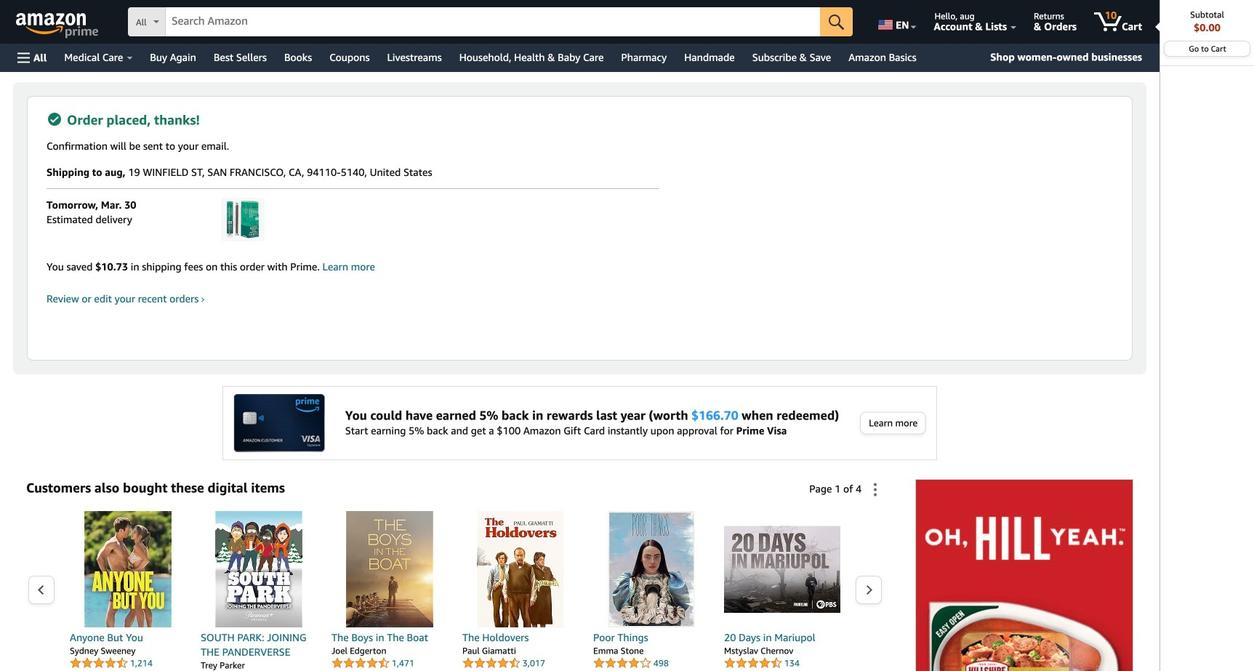 Task type: describe. For each thing, give the bounding box(es) containing it.
none search field inside navigation navigation
[[128, 7, 854, 38]]

none submit inside navigation navigation
[[821, 7, 854, 36]]

amazon image
[[16, 13, 87, 35]]

20 days in mariupol image
[[725, 511, 841, 628]]

poor things image
[[594, 511, 710, 628]]

the new primal lightly peppered turkey sticks, keto, gluten free healthy snacks, sugar free low carb high protein, jerky meat stick, 7g protein, 20 ct image
[[221, 198, 265, 242]]

prime visa image
[[233, 394, 325, 453]]

south park: joining the panderverse image
[[201, 511, 317, 628]]



Task type: locate. For each thing, give the bounding box(es) containing it.
navigation navigation
[[0, 0, 1255, 672]]

next image
[[866, 585, 874, 596]]

alert image
[[48, 113, 61, 126]]

anyone but you image
[[70, 511, 186, 628]]

the boys in the boat image
[[332, 511, 448, 628]]

None submit
[[821, 7, 854, 36]]

list
[[55, 511, 856, 672]]

Search Amazon text field
[[166, 8, 821, 36]]

previous image
[[37, 585, 45, 596]]

None search field
[[128, 7, 854, 38]]

the holdovers image
[[463, 511, 579, 628]]



Task type: vqa. For each thing, say whether or not it's contained in the screenshot.
THE PREVIOUS image
yes



